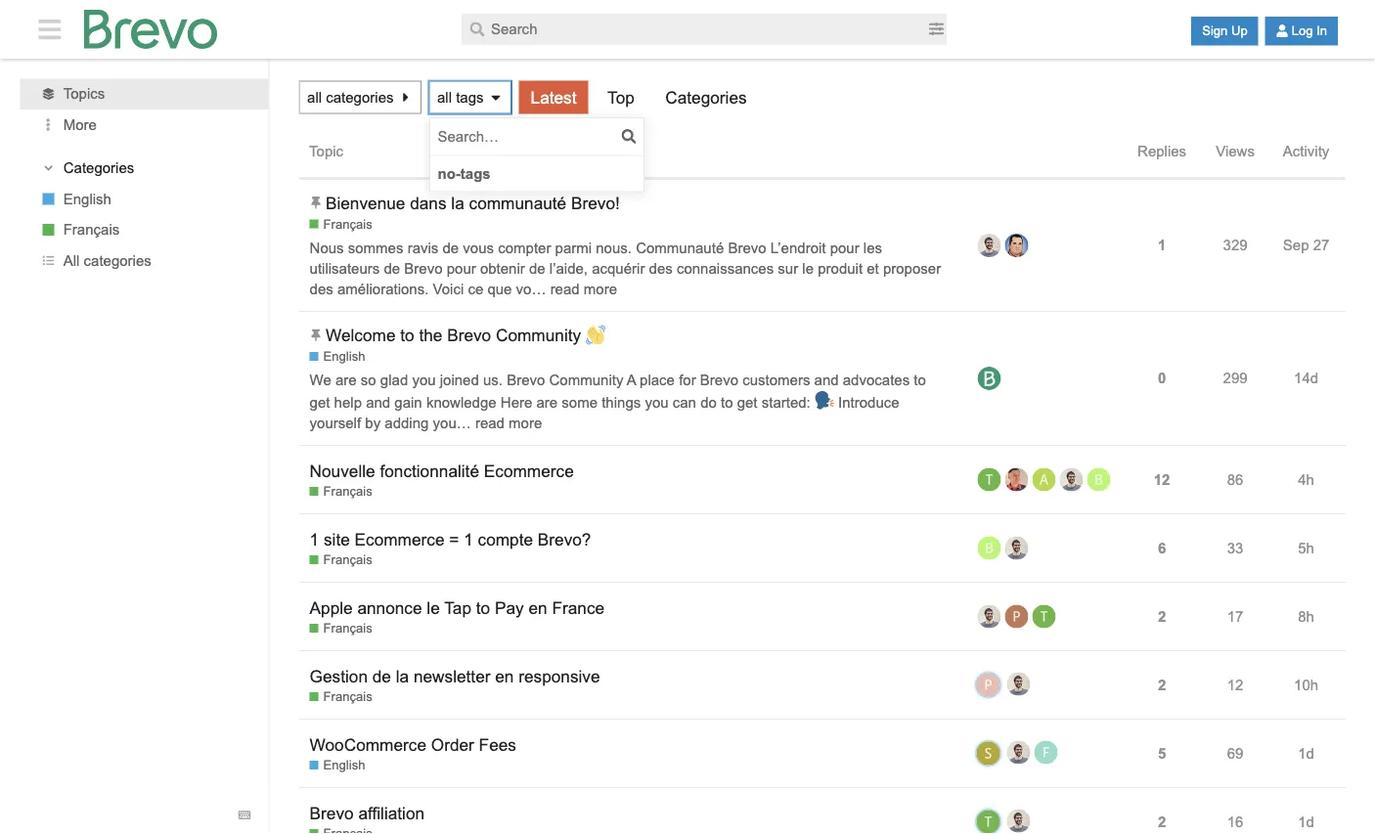 Task type: vqa. For each thing, say whether or not it's contained in the screenshot.
Certified awarded
no



Task type: locate. For each thing, give the bounding box(es) containing it.
0 horizontal spatial read
[[475, 415, 505, 431]]

sign up button
[[1192, 16, 1259, 45]]

0 vertical spatial 2 button
[[1154, 595, 1172, 639]]

read
[[551, 281, 580, 297], [475, 415, 505, 431]]

ecommerce left =
[[355, 530, 445, 549]]

community down vo…
[[496, 327, 581, 345]]

1 vertical spatial english link
[[310, 348, 365, 366]]

layer group image
[[42, 88, 54, 100]]

0 horizontal spatial are
[[336, 372, 357, 389]]

radio item
[[431, 156, 644, 191]]

8h link
[[1294, 594, 1320, 640]]

categories inside the all categories link
[[84, 253, 151, 269]]

français link
[[20, 215, 269, 246], [310, 215, 373, 233], [310, 483, 373, 501], [310, 551, 373, 569], [310, 620, 373, 638], [310, 688, 373, 706]]

2 all from the left
[[437, 89, 452, 105]]

français down gestion
[[323, 690, 373, 705]]

69
[[1228, 746, 1244, 762]]

2 up 5
[[1158, 677, 1167, 693]]

0 vertical spatial pour
[[830, 240, 860, 256]]

français link down apple
[[310, 620, 373, 638]]

0 horizontal spatial and
[[366, 394, 391, 411]]

you up the gain
[[412, 372, 436, 389]]

12 inside button
[[1154, 472, 1171, 488]]

1 horizontal spatial read more
[[551, 281, 617, 297]]

you down place
[[645, 394, 669, 411]]

français for 1
[[323, 553, 373, 568]]

0 horizontal spatial des
[[310, 281, 333, 297]]

pour up the produit
[[830, 240, 860, 256]]

english link down woocommerce
[[310, 757, 365, 775]]

1 horizontal spatial all
[[437, 89, 452, 105]]

0 horizontal spatial 1
[[310, 530, 319, 549]]

1 vertical spatial 2
[[1158, 677, 1167, 693]]

1 ahudavert - frequent poster image from the top
[[1007, 673, 1031, 696]]

glad
[[381, 372, 408, 389]]

la left newsletter
[[396, 667, 409, 686]]

2 2 from the top
[[1158, 677, 1167, 693]]

0 horizontal spatial categories
[[84, 253, 151, 269]]

english for 5
[[323, 758, 365, 773]]

299
[[1224, 371, 1248, 387]]

1 horizontal spatial categories
[[326, 89, 394, 105]]

en
[[529, 599, 548, 617], [495, 667, 514, 686]]

0 vertical spatial are
[[336, 372, 357, 389]]

12
[[1154, 472, 1171, 488], [1228, 677, 1244, 693]]

hide sidebar image
[[33, 17, 66, 42]]

1 horizontal spatial search image
[[622, 129, 637, 144]]

français link down gestion
[[310, 688, 373, 706]]

0 horizontal spatial ecommerce
[[355, 530, 445, 549]]

read more down the l'aide, at the left
[[551, 281, 617, 297]]

france
[[552, 599, 605, 617]]

main content containing latest
[[20, 59, 1356, 835]]

3 2 from the top
[[1158, 814, 1167, 830]]

0 vertical spatial read
[[551, 281, 580, 297]]

0 horizontal spatial le
[[427, 599, 440, 617]]

acquérir
[[592, 260, 645, 277]]

categories
[[326, 89, 394, 105], [84, 253, 151, 269]]

english down woocommerce
[[323, 758, 365, 773]]

1d down 10h
[[1299, 746, 1315, 762]]

1d
[[1299, 746, 1315, 762], [1299, 814, 1315, 830]]

le left tap
[[427, 599, 440, 617]]

3 2 button from the top
[[1154, 801, 1172, 835]]

top link
[[596, 81, 647, 114]]

1 horizontal spatial la
[[451, 194, 465, 213]]

2 vertical spatial english
[[323, 758, 365, 773]]

1d link down 10h
[[1294, 731, 1320, 777]]

1 horizontal spatial ecommerce
[[484, 462, 574, 480]]

more down here
[[509, 415, 542, 431]]

nouvelle fonctionnalité ecommerce link
[[310, 447, 574, 495]]

are up help on the left of page
[[336, 372, 357, 389]]

0 vertical spatial categories
[[326, 89, 394, 105]]

fonctionnalité
[[380, 462, 479, 480]]

1 1d from the top
[[1299, 746, 1315, 762]]

get down 'customers'
[[738, 394, 758, 411]]

1 vertical spatial read
[[475, 415, 505, 431]]

1 vertical spatial and
[[366, 394, 391, 411]]

search image up tags
[[470, 22, 485, 37]]

en right newsletter
[[495, 667, 514, 686]]

1 vertical spatial are
[[537, 394, 558, 411]]

0 vertical spatial 12
[[1154, 472, 1171, 488]]

0 horizontal spatial all
[[307, 89, 322, 105]]

vo…
[[516, 281, 546, 297]]

2 ahudavert - frequent poster image from the top
[[1007, 810, 1031, 833]]

10h
[[1295, 677, 1319, 693]]

0 horizontal spatial search image
[[470, 22, 485, 37]]

activity
[[1284, 143, 1330, 159]]

read down the l'aide, at the left
[[551, 281, 580, 297]]

5 button
[[1154, 732, 1172, 776]]

2 vertical spatial 2 button
[[1154, 801, 1172, 835]]

la right dans
[[451, 194, 465, 213]]

brevo affiliation link
[[310, 790, 425, 835]]

français link for nouvelle
[[310, 483, 373, 501]]

1 1d link from the top
[[1294, 731, 1320, 777]]

0 vertical spatial more
[[584, 281, 617, 297]]

voici
[[433, 281, 464, 297]]

fees
[[479, 736, 517, 754]]

1 vertical spatial categories
[[63, 160, 134, 176]]

communauté
[[469, 194, 567, 213]]

0 horizontal spatial get
[[310, 394, 330, 411]]

1 horizontal spatial categories
[[666, 88, 747, 107]]

all left tags
[[437, 89, 452, 105]]

12 right brexor - most recent poster icon
[[1154, 472, 1171, 488]]

place
[[640, 372, 675, 389]]

community
[[496, 327, 581, 345], [549, 372, 624, 389]]

bienvenue dans la communauté brevo! link
[[326, 179, 620, 227]]

1 for 1 site ecommerce = 1 compte brevo?
[[310, 530, 319, 549]]

1d for brevo affiliation
[[1299, 814, 1315, 830]]

search image
[[470, 22, 485, 37], [622, 129, 637, 144]]

categories
[[666, 88, 747, 107], [63, 160, 134, 176]]

0 horizontal spatial more
[[509, 415, 542, 431]]

2 button for responsive
[[1154, 664, 1172, 708]]

brevo
[[728, 240, 767, 256], [404, 260, 443, 277], [447, 327, 491, 345], [507, 372, 545, 389], [700, 372, 739, 389], [310, 804, 354, 823]]

all for all categories
[[307, 89, 322, 105]]

1 horizontal spatial and
[[815, 372, 839, 389]]

adding
[[385, 415, 429, 431]]

2
[[1158, 609, 1167, 625], [1158, 677, 1167, 693], [1158, 814, 1167, 830]]

english link for 0
[[310, 348, 365, 366]]

l'aide,
[[550, 260, 588, 277]]

2 vertical spatial english link
[[310, 757, 365, 775]]

are
[[336, 372, 357, 389], [537, 394, 558, 411]]

do
[[701, 394, 717, 411]]

16
[[1228, 814, 1244, 830]]

brevo!
[[571, 194, 620, 213]]

2 1d link from the top
[[1294, 800, 1320, 835]]

français
[[323, 217, 373, 231], [63, 222, 120, 238], [323, 484, 373, 499], [323, 553, 373, 568], [323, 621, 373, 636], [323, 690, 373, 705]]

2 button up 5
[[1154, 664, 1172, 708]]

connaissances
[[677, 260, 774, 277]]

thierry - most recent poster image
[[1033, 605, 1056, 629]]

brevo up 'connaissances'
[[728, 240, 767, 256]]

ahudavert - frequent poster image right peggy9 - original poster, most recent poster image
[[1007, 673, 1031, 696]]

pour up voici
[[447, 260, 476, 277]]

nous.
[[596, 240, 632, 256]]

français for apple
[[323, 621, 373, 636]]

1 get from the left
[[310, 394, 330, 411]]

1 horizontal spatial get
[[738, 394, 758, 411]]

1 vertical spatial 12
[[1228, 677, 1244, 693]]

brevo affiliation
[[310, 804, 425, 823]]

2 vertical spatial 2
[[1158, 814, 1167, 830]]

ahudavert - frequent poster image left fibo - frequent poster icon
[[1007, 741, 1031, 765]]

1 vertical spatial categories
[[84, 253, 151, 269]]

read more down here
[[475, 415, 542, 431]]

more
[[584, 281, 617, 297], [509, 415, 542, 431]]

12 down 17
[[1228, 677, 1244, 693]]

2 button down '5' button
[[1154, 801, 1172, 835]]

to right do
[[721, 394, 733, 411]]

ecommerce
[[484, 462, 574, 480], [355, 530, 445, 549]]

community up "some" at the left of the page
[[549, 372, 624, 389]]

views button
[[1199, 125, 1273, 178]]

le right sur
[[803, 260, 814, 277]]

brevo up here
[[507, 372, 545, 389]]

en right pay
[[529, 599, 548, 617]]

ahudavert - frequent poster image right the thierry - original poster, most recent poster icon
[[1007, 810, 1031, 833]]

0
[[1158, 371, 1167, 387]]

1 vertical spatial en
[[495, 667, 514, 686]]

read down here
[[475, 415, 505, 431]]

0 vertical spatial ecommerce
[[484, 462, 574, 480]]

1 vertical spatial you
[[645, 394, 669, 411]]

2 1d from the top
[[1299, 814, 1315, 830]]

1 2 from the top
[[1158, 609, 1167, 625]]

gain
[[395, 394, 422, 411]]

1 all from the left
[[307, 89, 322, 105]]

woocommerce
[[310, 736, 427, 754]]

5h
[[1299, 540, 1315, 556]]

to left 'the'
[[400, 327, 415, 345]]

we
[[310, 372, 332, 389]]

all categories
[[63, 253, 151, 269]]

2 get from the left
[[738, 394, 758, 411]]

this topic is pinned for you; it will display at the top of its category image
[[310, 197, 322, 209]]

ahudavert - frequent poster image right aphrodizlove - frequent poster image at the bottom of the page
[[1060, 468, 1084, 492]]

de up améliorations. at top
[[384, 260, 400, 277]]

main content
[[20, 59, 1356, 835]]

1 2 button from the top
[[1154, 595, 1172, 639]]

apple annonce le tap to pay en france link
[[310, 584, 605, 632]]

obtenir
[[480, 260, 525, 277]]

français for gestion
[[323, 690, 373, 705]]

categories right all
[[84, 253, 151, 269]]

et
[[867, 260, 879, 277]]

fibo - frequent poster image
[[1035, 741, 1058, 765]]

parmi
[[555, 240, 592, 256]]

1 vertical spatial 1d
[[1299, 814, 1315, 830]]

6
[[1158, 540, 1167, 556]]

Search text field
[[462, 14, 927, 45]]

bienvenue
[[326, 194, 406, 213]]

1 horizontal spatial le
[[803, 260, 814, 277]]

english link up the we
[[310, 348, 365, 366]]

english
[[63, 191, 111, 207], [323, 349, 365, 364], [323, 758, 365, 773]]

1d right 16
[[1299, 814, 1315, 830]]

sep
[[1284, 237, 1310, 253]]

1d link right 16
[[1294, 800, 1320, 835]]

and up speaking_head image on the top
[[815, 372, 839, 389]]

search image down top link
[[622, 129, 637, 144]]

français up all categories on the left top of the page
[[63, 222, 120, 238]]

1 vertical spatial la
[[396, 667, 409, 686]]

17
[[1228, 609, 1244, 625]]

ecommerce down here
[[484, 462, 574, 480]]

ahudavert - original poster image
[[978, 605, 1002, 629]]

ahudavert - frequent poster image
[[1060, 468, 1084, 492], [1007, 741, 1031, 765]]

1 right =
[[464, 530, 473, 549]]

2 down 6 button
[[1158, 609, 1167, 625]]

shakesmcquakes - original poster, most recent poster image
[[976, 741, 1002, 767]]

français link for 1
[[310, 551, 373, 569]]

1 horizontal spatial des
[[649, 260, 673, 277]]

some
[[562, 394, 598, 411]]

can
[[673, 394, 697, 411]]

this topic is pinned for you; it will display at the top of its category image
[[310, 329, 322, 342]]

all up topic
[[307, 89, 322, 105]]

english down welcome
[[323, 349, 365, 364]]

list image
[[42, 255, 54, 267]]

des down utilisateurs
[[310, 281, 333, 297]]

brevo down ravis
[[404, 260, 443, 277]]

1 horizontal spatial ahudavert - frequent poster image
[[1060, 468, 1084, 492]]

0 vertical spatial 1d link
[[1294, 731, 1320, 777]]

1 vertical spatial pour
[[447, 260, 476, 277]]

us.
[[483, 372, 503, 389]]

2 down '5' button
[[1158, 814, 1167, 830]]

1 left site
[[310, 530, 319, 549]]

0 horizontal spatial pour
[[447, 260, 476, 277]]

top
[[608, 88, 635, 107]]

a
[[627, 372, 636, 389]]

2 button
[[1154, 595, 1172, 639], [1154, 664, 1172, 708], [1154, 801, 1172, 835]]

1 vertical spatial more
[[509, 415, 542, 431]]

2 button down 6 button
[[1154, 595, 1172, 639]]

français down nouvelle
[[323, 484, 373, 499]]

0 horizontal spatial ahudavert - frequent poster image
[[1007, 741, 1031, 765]]

le
[[803, 260, 814, 277], [427, 599, 440, 617]]

posters element
[[973, 125, 1126, 178]]

2 horizontal spatial 1
[[1158, 237, 1167, 253]]

we are so glad you joined us.   brevo community a place for brevo customers and advocates to get help and gain knowledge   here are some things you can do to get started:
[[310, 372, 927, 411]]

1d link for brevo affiliation
[[1294, 800, 1320, 835]]

1 horizontal spatial en
[[529, 599, 548, 617]]

more down acquérir
[[584, 281, 617, 297]]

proposer
[[884, 260, 942, 277]]

gestion de la newsletter en responsive link
[[310, 653, 600, 701]]

tap
[[445, 599, 472, 617]]

1 vertical spatial community
[[549, 372, 624, 389]]

topics link
[[20, 79, 269, 109]]

1 horizontal spatial pour
[[830, 240, 860, 256]]

topic
[[309, 143, 344, 159]]

1 left the 329
[[1158, 237, 1167, 253]]

des down 'communauté' at the top of page
[[649, 260, 673, 277]]

français link down nouvelle
[[310, 483, 373, 501]]

aphrodizlove - frequent poster image
[[1033, 468, 1056, 492]]

0 vertical spatial 2
[[1158, 609, 1167, 625]]

0 vertical spatial community
[[496, 327, 581, 345]]

0 horizontal spatial 12
[[1154, 472, 1171, 488]]

1 vertical spatial des
[[310, 281, 333, 297]]

1 horizontal spatial read
[[551, 281, 580, 297]]

english link down categories dropdown button
[[20, 184, 269, 215]]

français link down site
[[310, 551, 373, 569]]

2 2 button from the top
[[1154, 664, 1172, 708]]

Search… search field
[[438, 122, 618, 151]]

keyboard shortcuts image
[[238, 809, 251, 822]]

log in button
[[1266, 16, 1339, 45]]

0 vertical spatial english
[[63, 191, 111, 207]]

help
[[334, 394, 362, 411]]

français link up all categories on the left top of the page
[[20, 215, 269, 246]]

1 vertical spatial read more
[[475, 415, 542, 431]]

0 horizontal spatial la
[[396, 667, 409, 686]]

français down apple
[[323, 621, 373, 636]]

0 vertical spatial le
[[803, 260, 814, 277]]

user image
[[1277, 24, 1289, 37]]

more button
[[20, 109, 269, 140]]

1 horizontal spatial 12
[[1228, 677, 1244, 693]]

la for communauté
[[451, 194, 465, 213]]

1 vertical spatial search image
[[622, 129, 637, 144]]

0 vertical spatial la
[[451, 194, 465, 213]]

english up all
[[63, 191, 111, 207]]

ahudavert - frequent poster image
[[1007, 673, 1031, 696], [1007, 810, 1031, 833]]

are right here
[[537, 394, 558, 411]]

la
[[451, 194, 465, 213], [396, 667, 409, 686]]

1 vertical spatial 1d link
[[1294, 800, 1320, 835]]

and up by
[[366, 394, 391, 411]]

1 inside button
[[1158, 237, 1167, 253]]

all for all tags
[[437, 89, 452, 105]]

0 vertical spatial en
[[529, 599, 548, 617]]

1 vertical spatial ahudavert - frequent poster image
[[1007, 741, 1031, 765]]

categories down search text field at top
[[666, 88, 747, 107]]

1 vertical spatial 2 button
[[1154, 664, 1172, 708]]

ecommerce inside 1 site ecommerce = 1 compte brevo? link
[[355, 530, 445, 549]]

0 vertical spatial 1d
[[1299, 746, 1315, 762]]

0 horizontal spatial you
[[412, 372, 436, 389]]

1 vertical spatial ahudavert - frequent poster image
[[1007, 810, 1031, 833]]

améliorations.
[[338, 281, 429, 297]]

categories down "more"
[[63, 160, 134, 176]]

0 vertical spatial ahudavert - frequent poster image
[[1007, 673, 1031, 696]]

categories up topic
[[326, 89, 394, 105]]

ahudavert - frequent poster image for brevo affiliation
[[1007, 810, 1031, 833]]

0 horizontal spatial categories
[[63, 160, 134, 176]]

1 vertical spatial english
[[323, 349, 365, 364]]

nouvelle
[[310, 462, 375, 480]]

get down the we
[[310, 394, 330, 411]]

customers
[[743, 372, 811, 389]]

0 vertical spatial des
[[649, 260, 673, 277]]

ahudavert - original poster image
[[978, 234, 1002, 257]]

communauté
[[636, 240, 724, 256]]

1 vertical spatial ecommerce
[[355, 530, 445, 549]]

ecommerce inside nouvelle fonctionnalité ecommerce link
[[484, 462, 574, 480]]

français down site
[[323, 553, 373, 568]]



Task type: describe. For each thing, give the bounding box(es) containing it.
1 for 1
[[1158, 237, 1167, 253]]

introduce yourself by adding you…
[[310, 394, 900, 431]]

you…
[[433, 415, 471, 431]]

1 button
[[1154, 224, 1172, 268]]

english link for 5
[[310, 757, 365, 775]]

6 button
[[1154, 527, 1172, 571]]

all tags
[[437, 89, 484, 105]]

activity button
[[1273, 125, 1346, 178]]

0 vertical spatial and
[[815, 372, 839, 389]]

categories link
[[654, 81, 759, 114]]

compte
[[478, 530, 533, 549]]

categories for all categories
[[84, 253, 151, 269]]

français link for gestion
[[310, 688, 373, 706]]

de right gestion
[[373, 667, 391, 686]]

de up vo…
[[529, 260, 546, 277]]

que
[[488, 281, 512, 297]]

12 button
[[1150, 458, 1176, 502]]

sign up
[[1203, 23, 1248, 38]]

english for 0
[[323, 349, 365, 364]]

thierry - original poster image
[[978, 468, 1002, 492]]

categories for all categories
[[326, 89, 394, 105]]

0 vertical spatial ahudavert - frequent poster image
[[1060, 468, 1084, 492]]

2 for pay
[[1158, 609, 1167, 625]]

vous
[[463, 240, 494, 256]]

the
[[419, 327, 443, 345]]

topics
[[63, 86, 105, 102]]

log
[[1292, 23, 1314, 38]]

ecommerce for site
[[355, 530, 445, 549]]

appcrazee - most recent poster image
[[1006, 234, 1029, 257]]

nous sommes ravis de vous compter parmi nous.   communauté brevo l'endroit pour les utilisateurs de brevo pour obtenir de l'aide, acquérir des connaissances sur le produit et proposer des améliorations.   voici ce que vo…
[[310, 240, 942, 297]]

1d link for woocommerce order fees
[[1294, 731, 1320, 777]]

to right tap
[[476, 599, 490, 617]]

0 vertical spatial read more
[[551, 281, 617, 297]]

welcome to the brevo community link
[[326, 312, 606, 360]]

things
[[602, 394, 641, 411]]

sommes
[[348, 240, 404, 256]]

by
[[365, 415, 381, 431]]

27
[[1314, 237, 1330, 253]]

ecommerce for fonctionnalité
[[484, 462, 574, 480]]

woocommerce order fees link
[[310, 721, 517, 769]]

sep 27
[[1284, 237, 1330, 253]]

1 site ecommerce = 1 compte brevo?
[[310, 530, 591, 549]]

0 horizontal spatial en
[[495, 667, 514, 686]]

categories button
[[38, 159, 250, 178]]

8h
[[1299, 609, 1315, 625]]

apple annonce le tap to pay en france
[[310, 599, 605, 617]]

compter
[[498, 240, 551, 256]]

all categories
[[307, 89, 394, 105]]

français down bienvenue
[[323, 217, 373, 231]]

pay
[[495, 599, 524, 617]]

in
[[1317, 23, 1328, 38]]

affiliation
[[359, 804, 425, 823]]

les
[[864, 240, 883, 256]]

categories inside dropdown button
[[63, 160, 134, 176]]

1 horizontal spatial 1
[[464, 530, 473, 549]]

0 horizontal spatial read more
[[475, 415, 542, 431]]

woocommerce order fees
[[310, 736, 517, 754]]

ahudavert - most recent poster image
[[1006, 537, 1029, 560]]

10h link
[[1290, 663, 1324, 708]]

angle down image
[[42, 162, 55, 175]]

to right advocates
[[914, 372, 927, 389]]

0 vertical spatial english link
[[20, 184, 269, 215]]

started:
[[762, 394, 811, 411]]

brevo community image
[[84, 10, 217, 49]]

86
[[1228, 472, 1244, 488]]

latest
[[531, 88, 577, 107]]

here
[[501, 394, 533, 411]]

français link up nous
[[310, 215, 373, 233]]

brevo up do
[[700, 372, 739, 389]]

4h link
[[1294, 457, 1320, 503]]

français for nouvelle
[[323, 484, 373, 499]]

system - original poster, most recent poster image
[[978, 367, 1002, 391]]

2 for responsive
[[1158, 677, 1167, 693]]

1d for woocommerce order fees
[[1299, 746, 1315, 762]]

brevo right 'the'
[[447, 327, 491, 345]]

1 horizontal spatial are
[[537, 394, 558, 411]]

sep 27 link
[[1279, 223, 1335, 268]]

advocates
[[843, 372, 910, 389]]

annonce
[[358, 599, 422, 617]]

0 button
[[1154, 357, 1172, 401]]

le inside nous sommes ravis de vous compter parmi nous.   communauté brevo l'endroit pour les utilisateurs de brevo pour obtenir de l'aide, acquérir des connaissances sur le produit et proposer des améliorations.   voici ce que vo…
[[803, 260, 814, 277]]

0 vertical spatial categories
[[666, 88, 747, 107]]

knowledge
[[427, 394, 497, 411]]

1 horizontal spatial more
[[584, 281, 617, 297]]

thierry - original poster, most recent poster image
[[976, 810, 1002, 835]]

site
[[324, 530, 350, 549]]

la for newsletter
[[396, 667, 409, 686]]

1 horizontal spatial you
[[645, 394, 669, 411]]

brexor - most recent poster image
[[1088, 468, 1111, 492]]

0 vertical spatial you
[[412, 372, 436, 389]]

de right ravis
[[443, 240, 459, 256]]

ravis
[[408, 240, 439, 256]]

sur
[[778, 260, 799, 277]]

peggy - frequent poster image
[[1006, 605, 1029, 629]]

welcome to the brevo community
[[326, 327, 586, 345]]

ahudavert - frequent poster image for gestion de la newsletter en responsive
[[1007, 673, 1031, 696]]

open advanced search image
[[930, 21, 944, 36]]

community inside the we are so glad you joined us.   brevo community a place for brevo customers and advocates to get help and gain knowledge   here are some things you can do to get started:
[[549, 372, 624, 389]]

dans
[[410, 194, 447, 213]]

1 vertical spatial le
[[427, 599, 440, 617]]

ellipsis v image
[[38, 118, 58, 131]]

2 button for pay
[[1154, 595, 1172, 639]]

speaking_head image
[[815, 391, 835, 411]]

5
[[1158, 746, 1167, 762]]

4h
[[1299, 472, 1315, 488]]

14d
[[1295, 371, 1319, 387]]

329
[[1224, 237, 1248, 253]]

brexor - original poster image
[[978, 537, 1002, 560]]

responsive
[[519, 667, 600, 686]]

replies button
[[1126, 125, 1199, 178]]

l'endroit
[[771, 240, 826, 256]]

nous
[[310, 240, 344, 256]]

peggy9 - original poster, most recent poster image
[[976, 673, 1002, 698]]

5h link
[[1294, 526, 1320, 571]]

1 site ecommerce = 1 compte brevo? link
[[310, 516, 591, 564]]

0 vertical spatial search image
[[470, 22, 485, 37]]

up
[[1232, 23, 1248, 38]]

phil40250 - frequent poster image
[[1006, 468, 1029, 492]]

log in
[[1292, 23, 1328, 38]]

français link for apple
[[310, 620, 373, 638]]

tags
[[456, 89, 484, 105]]

brevo left affiliation
[[310, 804, 354, 823]]

all categories link
[[20, 246, 269, 276]]

welcome
[[326, 327, 396, 345]]



